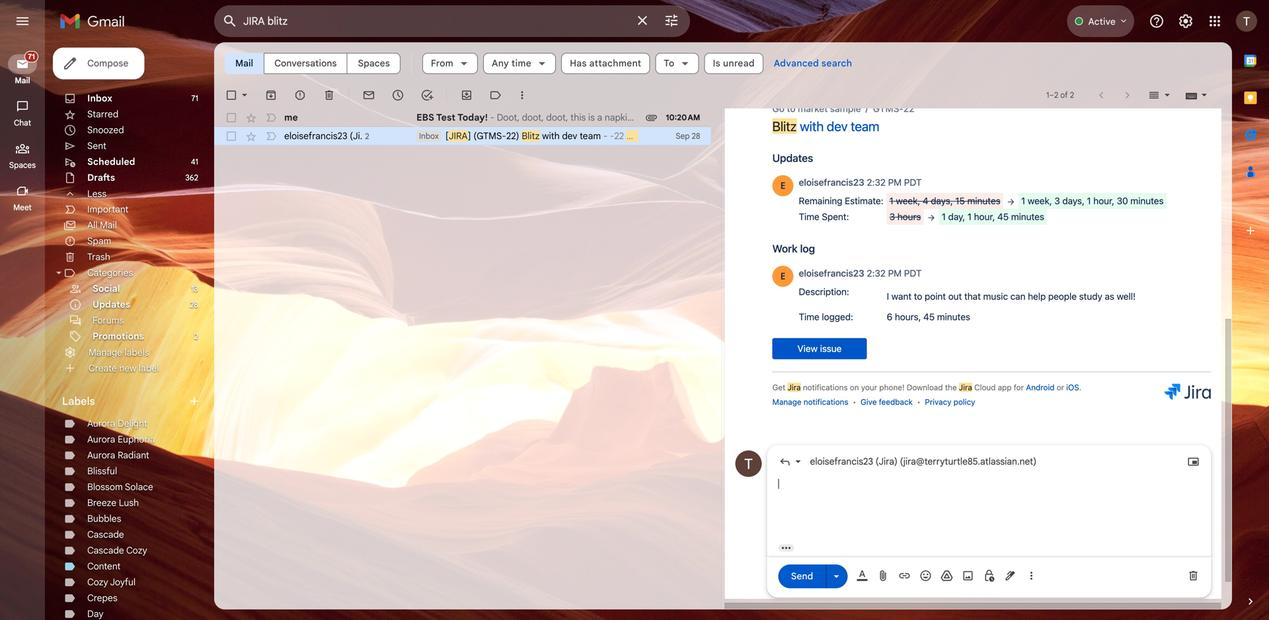 Task type: describe. For each thing, give the bounding box(es) containing it.
0 horizontal spatial updates
[[93, 299, 130, 310]]

type of response image
[[779, 455, 792, 468]]

aurora for aurora radiant
[[87, 450, 115, 461]]

0 vertical spatial cozy
[[126, 545, 147, 556]]

manage notifications • give feedback • privacy policy
[[773, 397, 976, 407]]

spaces inside heading
[[9, 160, 36, 170]]

chat heading
[[0, 118, 45, 128]]

navigation containing mail
[[0, 42, 46, 620]]

cascade link
[[87, 529, 124, 541]]

clear search image
[[629, 7, 656, 34]]

1 jira from the left
[[788, 383, 801, 392]]

music
[[984, 291, 1008, 302]]

insert photo image
[[962, 569, 975, 583]]

all mail
[[87, 220, 117, 231]]

main menu image
[[15, 13, 30, 29]]

snooze image
[[391, 89, 405, 102]]

spaces button
[[347, 52, 401, 75]]

starred
[[87, 108, 119, 120]]

point
[[925, 291, 946, 302]]

has attachment
[[570, 58, 642, 69]]

phone!
[[880, 383, 905, 392]]

crepes
[[87, 592, 117, 604]]

2 left of
[[1055, 90, 1059, 100]]

bubbles link
[[87, 513, 121, 525]]

conversations
[[274, 58, 337, 69]]

delight
[[118, 418, 147, 429]]

delete image
[[323, 89, 336, 102]]

description:
[[799, 286, 849, 297]]

0 vertical spatial updates
[[773, 152, 813, 164]]

1 for 1 – 2 of 2
[[1047, 90, 1050, 100]]

day,
[[948, 211, 965, 222]]

to inside description: i want to point out that music can help people study as well!
[[914, 291, 923, 302]]

promotions link
[[93, 331, 144, 342]]

1 horizontal spatial -
[[603, 130, 608, 142]]

policy
[[954, 397, 976, 407]]

show trimmed content image
[[779, 544, 794, 552]]

important
[[87, 204, 129, 215]]

more image
[[516, 89, 529, 102]]

breeze
[[87, 497, 116, 509]]

manage for manage labels create new label
[[89, 347, 122, 358]]

time for time spent:
[[799, 211, 820, 222]]

2 right of
[[1070, 90, 1075, 100]]

insert link ‪(⌘k)‬ image
[[898, 569, 911, 583]]

week, for 4
[[896, 195, 921, 206]]

download
[[907, 383, 943, 392]]

report spam image
[[294, 89, 307, 102]]

log
[[800, 242, 815, 255]]

4
[[923, 195, 929, 206]]

1 right day, at the top right of the page
[[968, 211, 972, 222]]

6
[[887, 311, 893, 322]]

labels heading
[[62, 395, 188, 408]]

3 hours
[[890, 211, 921, 222]]

is unread
[[713, 58, 755, 69]]

can
[[1011, 291, 1026, 302]]

is unread button
[[705, 53, 764, 74]]

all mail link
[[87, 220, 117, 231]]

work
[[773, 242, 798, 255]]

2 jira from the left
[[959, 383, 972, 392]]

mark as unread image
[[362, 89, 376, 102]]

important link
[[87, 204, 129, 215]]

day
[[87, 608, 104, 620]]

android link
[[1026, 383, 1055, 392]]

issue
[[820, 343, 842, 354]]

ebs test today! -
[[417, 112, 497, 123]]

0 vertical spatial 28
[[692, 131, 701, 141]]

more options image
[[1028, 569, 1036, 583]]

1 horizontal spatial 45
[[998, 211, 1009, 222]]

cascade for cascade cozy
[[87, 545, 124, 556]]

want
[[892, 291, 912, 302]]

toggle split pane mode image
[[1148, 89, 1161, 102]]

days, for 1
[[1063, 195, 1085, 206]]

on
[[850, 383, 859, 392]]

aurora euphoria
[[87, 434, 155, 445]]

sep 28
[[676, 131, 701, 141]]

move to inbox image
[[460, 89, 473, 102]]

from button
[[422, 53, 478, 74]]

ios link
[[1067, 383, 1079, 392]]

time spent:
[[799, 211, 849, 222]]

1 vertical spatial 28
[[190, 300, 198, 310]]

help
[[1028, 291, 1046, 302]]

0 vertical spatial 3
[[1055, 195, 1060, 206]]

has attachment button
[[561, 53, 650, 74]]

label
[[139, 363, 159, 374]]

inbox [ jira ] (gtms-22) blitz with dev team - -22 blitz
[[419, 130, 645, 142]]

insert emoji ‪(⌘⇧2)‬ image
[[919, 569, 933, 583]]

(ji.
[[350, 130, 363, 142]]

dev inside the go to market sample / gtms-22 blitz with dev team
[[827, 118, 848, 134]]

or
[[1057, 383, 1065, 392]]

insert signature image
[[1004, 569, 1017, 583]]

time
[[512, 58, 532, 69]]

1 for 1 week, 3 days, 1 hour, 30 minutes
[[1022, 195, 1026, 206]]

0 horizontal spatial -
[[490, 112, 495, 123]]

2 • from the left
[[917, 397, 921, 407]]

blossom solace link
[[87, 481, 153, 493]]

spaces heading
[[0, 160, 45, 171]]

labels
[[62, 395, 95, 408]]

6 hours, 45 minutes
[[887, 311, 971, 322]]

eloisefrancis23 (ji. 2
[[284, 130, 369, 142]]

1 horizontal spatial 71
[[191, 94, 198, 103]]

your
[[861, 383, 877, 392]]

toggle confidential mode image
[[983, 569, 996, 583]]

advanced search
[[774, 58, 852, 69]]

labels image
[[489, 89, 503, 102]]

get
[[773, 383, 786, 392]]

with inside the go to market sample / gtms-22 blitz with dev team
[[800, 118, 824, 134]]

main content containing blitz
[[214, 0, 1232, 610]]

create
[[89, 363, 117, 374]]

updates link
[[93, 299, 130, 310]]

search in mail image
[[218, 9, 242, 33]]

0 horizontal spatial with
[[542, 130, 560, 142]]

manage labels create new label
[[89, 347, 159, 374]]

drafts
[[87, 172, 115, 183]]

social
[[93, 283, 120, 295]]

conversations button
[[264, 52, 347, 75]]

Search in mail text field
[[243, 15, 627, 28]]

send button
[[779, 565, 826, 588]]

to
[[664, 58, 675, 69]]

manage labels link
[[89, 347, 149, 358]]

trash link
[[87, 251, 110, 263]]

mail button
[[225, 52, 264, 75]]

eloisefrancis23 2:32 pm pdt for remaining estimate:
[[799, 177, 922, 188]]

support image
[[1149, 13, 1165, 29]]

]
[[468, 130, 471, 142]]

aurora euphoria link
[[87, 434, 155, 445]]

go to market sample / gtms-22 blitz with dev team
[[773, 102, 915, 134]]

mail inside button
[[235, 58, 253, 69]]

cascade for cascade 'link'
[[87, 529, 124, 541]]

1 horizontal spatial hour,
[[1094, 195, 1115, 206]]

1 vertical spatial notifications
[[804, 397, 849, 407]]

social link
[[93, 283, 120, 295]]

1 for 1 week, 4 days, 15 minutes
[[890, 195, 894, 206]]

inbox link
[[87, 93, 112, 104]]

spam link
[[87, 235, 111, 247]]

[
[[446, 130, 449, 142]]

0 vertical spatial notifications
[[803, 383, 848, 392]]

week, for 3
[[1028, 195, 1052, 206]]

archive image
[[264, 89, 278, 102]]



Task type: locate. For each thing, give the bounding box(es) containing it.
1 horizontal spatial to
[[914, 291, 923, 302]]

blitz right 22) at top left
[[522, 130, 540, 142]]

aurora up 'blissful'
[[87, 450, 115, 461]]

1 vertical spatial 3
[[890, 211, 895, 222]]

market
[[798, 103, 828, 114]]

0 horizontal spatial 3
[[890, 211, 895, 222]]

updates up forums link on the left of page
[[93, 299, 130, 310]]

2 2:32 pm pdt from the top
[[867, 268, 922, 279]]

0 vertical spatial to
[[787, 103, 796, 114]]

0 horizontal spatial cozy
[[87, 577, 108, 588]]

1 horizontal spatial cozy
[[126, 545, 147, 556]]

time down remaining
[[799, 211, 820, 222]]

1 horizontal spatial blitz
[[627, 130, 645, 142]]

mail down 71 link
[[15, 76, 30, 86]]

1
[[1047, 90, 1050, 100], [890, 195, 894, 206], [1022, 195, 1026, 206], [1087, 195, 1091, 206], [942, 211, 946, 222], [968, 211, 972, 222]]

0 vertical spatial hour,
[[1094, 195, 1115, 206]]

0 vertical spatial cascade
[[87, 529, 124, 541]]

cloud
[[975, 383, 996, 392]]

10:20 am
[[666, 113, 701, 123]]

out
[[949, 291, 962, 302]]

updates up remaining
[[773, 152, 813, 164]]

team inside the go to market sample / gtms-22 blitz with dev team
[[851, 118, 880, 134]]

send
[[791, 570, 813, 582]]

• left the "give"
[[853, 397, 857, 407]]

aurora radiant link
[[87, 450, 149, 461]]

2 days, from the left
[[1063, 195, 1085, 206]]

app
[[998, 383, 1012, 392]]

1 vertical spatial mail
[[15, 76, 30, 86]]

meet heading
[[0, 202, 45, 213]]

3 left 30 in the top right of the page
[[1055, 195, 1060, 206]]

→ image
[[1006, 197, 1016, 207], [926, 213, 937, 223]]

inbox inside 'inbox [ jira ] (gtms-22) blitz with dev team - -22 blitz'
[[419, 131, 439, 141]]

compose button
[[53, 48, 144, 79]]

has attachment image
[[645, 111, 658, 124]]

2 horizontal spatial blitz
[[773, 118, 797, 134]]

cozy up joyful
[[126, 545, 147, 556]]

1 vertical spatial 22
[[614, 130, 624, 142]]

2 time from the top
[[799, 311, 820, 322]]

drafts link
[[87, 172, 115, 183]]

manage inside manage labels create new label
[[89, 347, 122, 358]]

3 aurora from the top
[[87, 450, 115, 461]]

test
[[436, 112, 456, 123]]

with down market
[[800, 118, 824, 134]]

row down ebs test today! -
[[214, 127, 711, 145]]

ios
[[1067, 383, 1079, 392]]

tab list
[[1232, 42, 1270, 573]]

2 down 13 at the top left of page
[[194, 332, 198, 342]]

manage notifications link
[[773, 397, 849, 407]]

1 week, from the left
[[896, 195, 921, 206]]

2:32 pm pdt up estimate:
[[867, 177, 922, 188]]

1 up '1 day, 1 hour, 45 minutes'
[[1022, 195, 1026, 206]]

0 vertical spatial inbox
[[87, 93, 112, 104]]

hour, right day, at the top right of the page
[[974, 211, 995, 222]]

feedback
[[879, 397, 913, 407]]

1 week, 3 days, 1 hour, 30 minutes
[[1022, 195, 1164, 206]]

2 aurora from the top
[[87, 434, 115, 445]]

mail down important link
[[100, 220, 117, 231]]

is
[[713, 58, 721, 69]]

notifications left the "give"
[[804, 397, 849, 407]]

1 horizontal spatial week,
[[1028, 195, 1052, 206]]

2 eloisefrancis23 2:32 pm pdt from the top
[[799, 268, 922, 279]]

28 down 13 at the top left of page
[[190, 300, 198, 310]]

with
[[800, 118, 824, 134], [542, 130, 560, 142]]

advanced search options image
[[659, 7, 685, 34]]

1 days, from the left
[[931, 195, 953, 206]]

45
[[998, 211, 1009, 222], [924, 311, 935, 322]]

sep
[[676, 131, 690, 141]]

45 right day, at the top right of the page
[[998, 211, 1009, 222]]

30
[[1117, 195, 1128, 206]]

hour, left 30 in the top right of the page
[[1094, 195, 1115, 206]]

1 row from the top
[[214, 108, 711, 127]]

privacy
[[925, 397, 952, 407]]

0 vertical spatial 22
[[904, 103, 915, 114]]

71 link
[[8, 51, 38, 74]]

time logged:
[[799, 311, 854, 322]]

1 horizontal spatial •
[[917, 397, 921, 407]]

22 left sep
[[614, 130, 624, 142]]

0 vertical spatial 45
[[998, 211, 1009, 222]]

0 horizontal spatial inbox
[[87, 93, 112, 104]]

estimate:
[[845, 195, 884, 206]]

row containing me
[[214, 108, 711, 127]]

→ image up '1 day, 1 hour, 45 minutes'
[[1006, 197, 1016, 207]]

0 horizontal spatial 71
[[28, 52, 35, 61]]

ebs
[[417, 112, 434, 123]]

1 horizontal spatial team
[[851, 118, 880, 134]]

manage up create
[[89, 347, 122, 358]]

1 horizontal spatial days,
[[1063, 195, 1085, 206]]

0 horizontal spatial 22
[[614, 130, 624, 142]]

blitz inside the go to market sample / gtms-22 blitz with dev team
[[773, 118, 797, 134]]

add to tasks image
[[421, 89, 434, 102]]

attach files image
[[877, 569, 890, 583]]

eloisefrancis23 2:32 pm pdt up the i
[[799, 268, 922, 279]]

2 week, from the left
[[1028, 195, 1052, 206]]

attachment
[[589, 58, 642, 69]]

main content
[[214, 0, 1232, 610]]

0 horizontal spatial blitz
[[522, 130, 540, 142]]

logged:
[[822, 311, 854, 322]]

people
[[1049, 291, 1077, 302]]

1 horizontal spatial updates
[[773, 152, 813, 164]]

22)
[[506, 130, 519, 142]]

snoozed
[[87, 124, 124, 136]]

1 cascade from the top
[[87, 529, 124, 541]]

1 time from the top
[[799, 211, 820, 222]]

1 vertical spatial eloisefrancis23 2:32 pm pdt
[[799, 268, 922, 279]]

0 horizontal spatial to
[[787, 103, 796, 114]]

1 • from the left
[[853, 397, 857, 407]]

0 vertical spatial manage
[[89, 347, 122, 358]]

mail inside heading
[[15, 76, 30, 86]]

2 cascade from the top
[[87, 545, 124, 556]]

eloisefrancis23 up the remaining estimate:
[[799, 177, 865, 188]]

time for time logged:
[[799, 311, 820, 322]]

view
[[798, 343, 818, 354]]

categories link
[[87, 267, 133, 279]]

manage down get at the bottom right of the page
[[773, 397, 802, 407]]

forums link
[[93, 315, 124, 326]]

• down download
[[917, 397, 921, 407]]

2 vertical spatial aurora
[[87, 450, 115, 461]]

cascade down cascade 'link'
[[87, 545, 124, 556]]

cozy up the "crepes"
[[87, 577, 108, 588]]

row
[[214, 108, 711, 127], [214, 127, 711, 145]]

mail heading
[[0, 75, 45, 86]]

jira right get at the bottom right of the page
[[788, 383, 801, 392]]

1 horizontal spatial 22
[[904, 103, 915, 114]]

cascade cozy link
[[87, 545, 147, 556]]

0 vertical spatial time
[[799, 211, 820, 222]]

mail down search in mail image
[[235, 58, 253, 69]]

0 horizontal spatial spaces
[[9, 160, 36, 170]]

aurora delight link
[[87, 418, 147, 429]]

navigation
[[0, 42, 46, 620]]

0 horizontal spatial days,
[[931, 195, 953, 206]]

1 horizontal spatial spaces
[[358, 58, 390, 69]]

notifications up manage notifications link
[[803, 383, 848, 392]]

0 horizontal spatial hour,
[[974, 211, 995, 222]]

settings image
[[1178, 13, 1194, 29]]

1 horizontal spatial dev
[[827, 118, 848, 134]]

manage for manage notifications • give feedback • privacy policy
[[773, 397, 802, 407]]

row up jira
[[214, 108, 711, 127]]

1 vertical spatial hour,
[[974, 211, 995, 222]]

0 vertical spatial eloisefrancis23 2:32 pm pdt
[[799, 177, 922, 188]]

2
[[1055, 90, 1059, 100], [1070, 90, 1075, 100], [365, 131, 369, 141], [194, 332, 198, 342]]

1 vertical spatial 45
[[924, 311, 935, 322]]

1 left 30 in the top right of the page
[[1087, 195, 1091, 206]]

for
[[1014, 383, 1024, 392]]

1 vertical spatial aurora
[[87, 434, 115, 445]]

1 vertical spatial cozy
[[87, 577, 108, 588]]

aurora radiant
[[87, 450, 149, 461]]

-
[[490, 112, 495, 123], [603, 130, 608, 142], [610, 130, 614, 142]]

aurora for aurora euphoria
[[87, 434, 115, 445]]

71 inside navigation
[[28, 52, 35, 61]]

2:32 pm pdt for remaining estimate:
[[867, 177, 922, 188]]

row containing eloisefrancis23 (ji.
[[214, 127, 711, 145]]

71
[[28, 52, 35, 61], [191, 94, 198, 103]]

2:32 pm pdt for description:
[[867, 268, 922, 279]]

0 horizontal spatial dev
[[562, 130, 577, 142]]

1 vertical spatial 2:32 pm pdt
[[867, 268, 922, 279]]

1 left day, at the top right of the page
[[942, 211, 946, 222]]

2 horizontal spatial -
[[610, 130, 614, 142]]

to
[[787, 103, 796, 114], [914, 291, 923, 302]]

1 vertical spatial time
[[799, 311, 820, 322]]

eloisefrancis23 up description: on the top of page
[[799, 268, 865, 279]]

0 horizontal spatial week,
[[896, 195, 921, 206]]

days, left 30 in the top right of the page
[[1063, 195, 1085, 206]]

2 horizontal spatial mail
[[235, 58, 253, 69]]

→ image down "4"
[[926, 213, 937, 223]]

sample
[[830, 103, 861, 114]]

1 horizontal spatial manage
[[773, 397, 802, 407]]

1 vertical spatial 71
[[191, 94, 198, 103]]

71 up 41
[[191, 94, 198, 103]]

1 horizontal spatial 3
[[1055, 195, 1060, 206]]

2 row from the top
[[214, 127, 711, 145]]

aurora for aurora delight
[[87, 418, 115, 429]]

1 vertical spatial → image
[[926, 213, 937, 223]]

aurora up the aurora euphoria link
[[87, 418, 115, 429]]

2 vertical spatial mail
[[100, 220, 117, 231]]

time left logged:
[[799, 311, 820, 322]]

22 inside the go to market sample / gtms-22 blitz with dev team
[[904, 103, 915, 114]]

0 vertical spatial mail
[[235, 58, 253, 69]]

→ image for 1 week, 3 days, 1 hour, 30 minutes
[[1006, 197, 1016, 207]]

week, up '1 day, 1 hour, 45 minutes'
[[1028, 195, 1052, 206]]

less button
[[53, 186, 206, 202]]

spaces up mark as unread image
[[358, 58, 390, 69]]

.
[[1079, 383, 1082, 392]]

1 aurora from the top
[[87, 418, 115, 429]]

0 horizontal spatial jira
[[788, 383, 801, 392]]

week, up hours
[[896, 195, 921, 206]]

22 right /
[[904, 103, 915, 114]]

blitz down go
[[773, 118, 797, 134]]

with right 22) at top left
[[542, 130, 560, 142]]

71 up mail heading
[[28, 52, 35, 61]]

any time
[[492, 58, 532, 69]]

None checkbox
[[225, 89, 238, 102], [225, 111, 238, 124], [225, 130, 238, 143], [225, 89, 238, 102], [225, 111, 238, 124], [225, 130, 238, 143]]

2 inside "eloisefrancis23 (ji. 2"
[[365, 131, 369, 141]]

chat
[[14, 118, 31, 128]]

0 horizontal spatial 45
[[924, 311, 935, 322]]

android
[[1026, 383, 1055, 392]]

inbox for inbox [ jira ] (gtms-22) blitz with dev team - -22 blitz
[[419, 131, 439, 141]]

gmail image
[[60, 8, 132, 34]]

cascade down bubbles link
[[87, 529, 124, 541]]

blissful link
[[87, 465, 117, 477]]

1 week, 4 days, 15 minutes
[[890, 195, 1001, 206]]

remaining
[[799, 195, 843, 206]]

aurora
[[87, 418, 115, 429], [87, 434, 115, 445], [87, 450, 115, 461]]

0 horizontal spatial manage
[[89, 347, 122, 358]]

spaces
[[358, 58, 390, 69], [9, 160, 36, 170]]

to right 'want'
[[914, 291, 923, 302]]

inbox left [
[[419, 131, 439, 141]]

mail
[[235, 58, 253, 69], [15, 76, 30, 86], [100, 220, 117, 231]]

1 horizontal spatial 28
[[692, 131, 701, 141]]

(jira)
[[876, 456, 898, 467]]

1 for 1 day, 1 hour, 45 minutes
[[942, 211, 946, 222]]

1 vertical spatial updates
[[93, 299, 130, 310]]

1 horizontal spatial mail
[[100, 220, 117, 231]]

0 vertical spatial 71
[[28, 52, 35, 61]]

to inside the go to market sample / gtms-22 blitz with dev team
[[787, 103, 796, 114]]

15
[[956, 195, 965, 206]]

1 horizontal spatial → image
[[1006, 197, 1016, 207]]

→ image for 1 day, 1 hour, 45 minutes
[[926, 213, 937, 223]]

1 vertical spatial spaces
[[9, 160, 36, 170]]

days, right "4"
[[931, 195, 953, 206]]

radiant
[[118, 450, 149, 461]]

snoozed link
[[87, 124, 124, 136]]

of
[[1061, 90, 1068, 100]]

dev right 22) at top left
[[562, 130, 577, 142]]

0 horizontal spatial team
[[580, 130, 601, 142]]

time
[[799, 211, 820, 222], [799, 311, 820, 322]]

jira up policy
[[959, 383, 972, 392]]

spam
[[87, 235, 111, 247]]

eloisefrancis23 2:32 pm pdt for description:
[[799, 268, 922, 279]]

to right go
[[787, 103, 796, 114]]

dev down sample
[[827, 118, 848, 134]]

1 horizontal spatial jira
[[959, 383, 972, 392]]

description: i want to point out that music can help people study as well!
[[799, 286, 1136, 302]]

inbox up the starred link
[[87, 93, 112, 104]]

1 2:32 pm pdt from the top
[[867, 177, 922, 188]]

discard draft ‪(⌘⇧d)‬ image
[[1187, 569, 1200, 583]]

0 vertical spatial spaces
[[358, 58, 390, 69]]

hours
[[898, 211, 921, 222]]

1 up 3 hours at the right top of the page
[[890, 195, 894, 206]]

0 vertical spatial → image
[[1006, 197, 1016, 207]]

select input tool image
[[1201, 90, 1209, 100]]

jira
[[449, 130, 468, 142]]

1 vertical spatial cascade
[[87, 545, 124, 556]]

sent
[[87, 140, 106, 152]]

cozy joyful link
[[87, 577, 136, 588]]

3 left hours
[[890, 211, 895, 222]]

days, for 15
[[931, 195, 953, 206]]

breeze lush link
[[87, 497, 139, 509]]

gtms-22 link
[[873, 103, 915, 114]]

0 vertical spatial aurora
[[87, 418, 115, 429]]

advanced
[[774, 58, 819, 69]]

0 horizontal spatial → image
[[926, 213, 937, 223]]

cascade
[[87, 529, 124, 541], [87, 545, 124, 556]]

1 horizontal spatial with
[[800, 118, 824, 134]]

Search in mail search field
[[214, 5, 690, 37]]

inbox for inbox
[[87, 93, 112, 104]]

more send options image
[[830, 570, 843, 583]]

eloisefrancis23 down me
[[284, 130, 347, 142]]

blitz left sep
[[627, 130, 645, 142]]

(gtms-
[[474, 130, 506, 142]]

any time button
[[483, 53, 556, 74]]

1 vertical spatial manage
[[773, 397, 802, 407]]

spaces down "chat" "heading" at the left top
[[9, 160, 36, 170]]

1 left of
[[1047, 90, 1050, 100]]

1 eloisefrancis23 2:32 pm pdt from the top
[[799, 177, 922, 188]]

eloisefrancis23 2:32 pm pdt up estimate:
[[799, 177, 922, 188]]

0 vertical spatial 2:32 pm pdt
[[867, 177, 922, 188]]

aurora down aurora delight link
[[87, 434, 115, 445]]

1 day, 1 hour, 45 minutes
[[942, 211, 1045, 222]]

45 right hours,
[[924, 311, 935, 322]]

2 right (ji.
[[365, 131, 369, 141]]

eloisefrancis23 left the (jira)
[[810, 456, 873, 467]]

1 vertical spatial to
[[914, 291, 923, 302]]

bubbles
[[87, 513, 121, 525]]

as
[[1105, 291, 1115, 302]]

(jira@terryturtle85.atlassian.net)
[[900, 456, 1037, 467]]

insert files using drive image
[[941, 569, 954, 583]]

1 vertical spatial inbox
[[419, 131, 439, 141]]

advanced search button
[[769, 52, 858, 75]]

1 horizontal spatial inbox
[[419, 131, 439, 141]]

spaces inside button
[[358, 58, 390, 69]]

go
[[773, 103, 785, 114]]

0 horizontal spatial 28
[[190, 300, 198, 310]]

0 horizontal spatial mail
[[15, 76, 30, 86]]

categories
[[87, 267, 133, 279]]

2:32 pm pdt up the i
[[867, 268, 922, 279]]

cozy
[[126, 545, 147, 556], [87, 577, 108, 588]]

28 right sep
[[692, 131, 701, 141]]

13
[[191, 284, 198, 294]]

0 horizontal spatial •
[[853, 397, 857, 407]]



Task type: vqa. For each thing, say whether or not it's contained in the screenshot.
"Minimize" image
no



